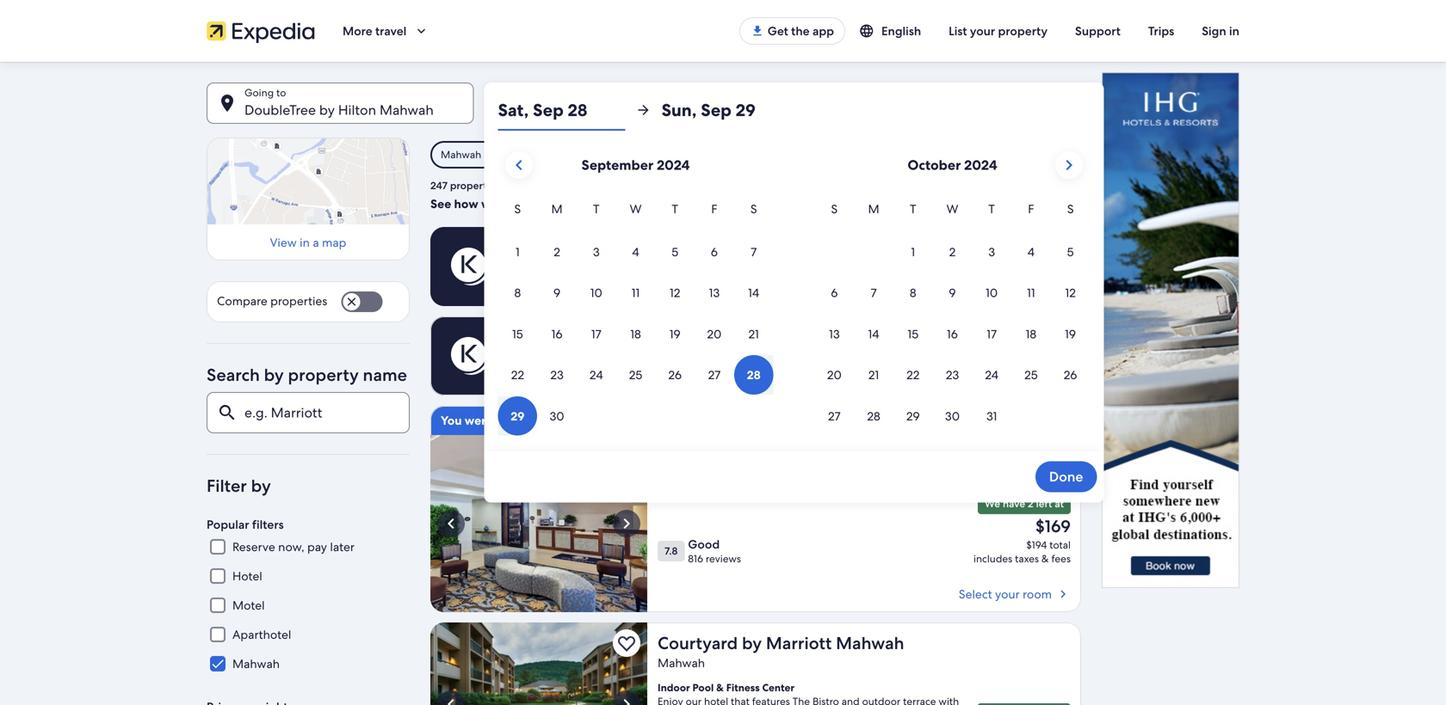 Task type: describe. For each thing, give the bounding box(es) containing it.
9 button inside "october 2024" element
[[933, 273, 972, 313]]

10 for 1st "10" button from the right
[[986, 285, 998, 301]]

select your room link
[[658, 587, 1071, 603]]

recommended
[[549, 196, 631, 212]]

search
[[207, 364, 260, 387]]

0 vertical spatial our
[[527, 196, 546, 212]]

2 vertical spatial our
[[617, 347, 638, 365]]

september 2024 element
[[498, 200, 774, 438]]

0 horizontal spatial &
[[716, 682, 724, 695]]

1 vertical spatial 20 button
[[815, 356, 854, 395]]

search by property name
[[207, 364, 407, 387]]

show previous image for courtyard by marriott mahwah image
[[441, 695, 461, 706]]

1 button for september 2024
[[498, 232, 537, 272]]

18 for second 18 button from the left
[[1026, 327, 1037, 342]]

reserve now, pay later
[[232, 540, 355, 555]]

we
[[984, 498, 1000, 511]]

1 vertical spatial 13 button
[[815, 315, 854, 354]]

sat, sep 28
[[498, 99, 588, 121]]

16 for first 16 button
[[552, 327, 563, 342]]

3 for october 2024
[[989, 244, 995, 260]]

now,
[[278, 540, 304, 555]]

0 horizontal spatial 7 button
[[734, 232, 774, 272]]

9 inside 'september 2024' element
[[554, 285, 561, 301]]

10 for 1st "10" button from the left
[[590, 285, 603, 301]]

properties for 247 properties
[[450, 179, 500, 192]]

property amenity image
[[430, 623, 647, 706]]

1 s from the left
[[514, 201, 521, 217]]

pay
[[307, 540, 327, 555]]

mahwah down the aparthotel
[[232, 657, 280, 672]]

5 for september 2024
[[672, 244, 679, 260]]

interested
[[496, 413, 554, 429]]

3 t from the left
[[910, 201, 916, 217]]

1 you'll always get our best prices when you're signed in! from the top
[[510, 258, 856, 276]]

static map image image
[[207, 138, 410, 225]]

0 horizontal spatial 14 button
[[734, 273, 774, 313]]

29 inside "october 2024" element
[[906, 409, 920, 424]]

2 button for october
[[933, 232, 972, 272]]

2 inside we have 2 left at $169 $194 total includes taxes & fees
[[1028, 498, 1033, 511]]

hilton inside dropdown button
[[338, 101, 376, 119]]

3 button for october 2024
[[972, 232, 1012, 272]]

1 horizontal spatial 27 button
[[815, 397, 854, 436]]

get the app link
[[739, 17, 845, 45]]

12 for first 12 button
[[670, 285, 680, 301]]

we
[[481, 196, 498, 212]]

0 horizontal spatial 21 button
[[734, 315, 774, 354]]

6 inside "october 2024" element
[[831, 285, 838, 301]]

more travel
[[343, 23, 407, 39]]

list your property
[[949, 23, 1048, 39]]

properties for compare properties
[[270, 294, 327, 309]]

view in a map button
[[217, 235, 399, 251]]

2 you're from the top
[[752, 347, 791, 365]]

28 button
[[854, 397, 894, 436]]

property for by
[[288, 364, 359, 387]]

property for your
[[998, 23, 1048, 39]]

filter
[[207, 475, 247, 498]]

8 inside 'september 2024' element
[[514, 285, 521, 301]]

reviews
[[706, 553, 741, 566]]

mahwah inside dropdown button
[[380, 101, 434, 119]]

next month image
[[1059, 155, 1079, 176]]

4 s from the left
[[1067, 201, 1074, 217]]

3 for september 2024
[[593, 244, 600, 260]]

fees
[[1051, 553, 1071, 566]]

get the app
[[768, 23, 834, 39]]

filter by
[[207, 475, 271, 498]]

2 30 button from the left
[[933, 397, 972, 436]]

25 inside 'september 2024' element
[[629, 368, 642, 383]]

25 inside "october 2024" element
[[1025, 368, 1038, 383]]

4 for september 2024
[[632, 244, 639, 260]]

0 horizontal spatial 20 button
[[695, 315, 734, 354]]

2 22 button from the left
[[894, 356, 933, 395]]

in for sign
[[1229, 23, 1239, 39]]

2 signed from the top
[[794, 347, 837, 365]]

good
[[688, 537, 720, 553]]

1 30 button from the left
[[537, 397, 577, 436]]

english
[[881, 23, 921, 39]]

2 t from the left
[[672, 201, 678, 217]]

22 for first 22 button from the left
[[511, 368, 524, 383]]

this
[[570, 413, 590, 429]]

30 inside 'september 2024' element
[[550, 409, 564, 424]]

sun, sep 29
[[662, 99, 756, 121]]

directional image
[[636, 102, 651, 118]]

courtyard by marriott mahwah mahwah
[[658, 633, 904, 671]]

30 inside "october 2024" element
[[945, 409, 960, 424]]

1 vertical spatial hilton
[[776, 445, 825, 467]]

left
[[1036, 498, 1052, 511]]

application containing september 2024
[[498, 145, 1090, 438]]

select
[[959, 587, 992, 603]]

2 always from the top
[[547, 347, 589, 365]]

filters
[[252, 517, 284, 533]]

1 horizontal spatial property
[[593, 413, 644, 429]]

name
[[363, 364, 407, 387]]

1 horizontal spatial 29
[[736, 99, 756, 121]]

have
[[1003, 498, 1025, 511]]

previous month image
[[509, 155, 530, 176]]

1 prices from the top
[[672, 258, 710, 276]]

31
[[986, 409, 997, 424]]

2 12 button from the left
[[1051, 273, 1090, 313]]

2 s from the left
[[751, 201, 757, 217]]

25 button inside 'september 2024' element
[[616, 356, 655, 395]]

at
[[1055, 498, 1064, 511]]

28 inside "october 2024" element
[[867, 409, 880, 424]]

w for october
[[947, 201, 958, 217]]

2 you'll from the top
[[510, 347, 543, 365]]

1 get from the top
[[592, 258, 613, 276]]

sun,
[[662, 99, 697, 121]]

7 for the bottom 7 button
[[871, 285, 877, 301]]

were
[[465, 413, 493, 429]]

show next image for courtyard by marriott mahwah image
[[616, 695, 637, 706]]

sat,
[[498, 99, 529, 121]]

2 11 button from the left
[[1012, 273, 1051, 313]]

29 button
[[894, 397, 933, 436]]

view
[[270, 235, 297, 251]]

Save Courtyard by Marriott Mahwah to a trip checkbox
[[613, 630, 640, 658]]

31 button
[[972, 397, 1012, 436]]

marriott
[[766, 633, 832, 655]]

motel
[[232, 598, 265, 614]]

compare
[[217, 294, 267, 309]]

13 for bottommost 13 button
[[829, 327, 840, 342]]

your for select
[[995, 587, 1020, 603]]

0 horizontal spatial 28
[[550, 101, 565, 119]]

we have 2 left at $169 $194 total includes taxes & fees
[[973, 498, 1071, 566]]

19 inside 'september 2024' element
[[670, 327, 681, 342]]

27 inside 'september 2024' element
[[708, 368, 721, 383]]

14 for the left 14 button
[[748, 285, 759, 301]]

17 for second 17 button
[[987, 327, 997, 342]]

4 button for october 2024
[[1012, 232, 1051, 272]]

0 horizontal spatial 29
[[605, 101, 620, 119]]

Save DoubleTree by Hilton Mahwah to a trip checkbox
[[613, 442, 640, 470]]

1 always from the top
[[547, 258, 589, 276]]

indoor pool & fitness center
[[658, 682, 795, 695]]

-
[[568, 101, 574, 119]]

app
[[812, 23, 834, 39]]

1 horizontal spatial 21 button
[[854, 356, 894, 395]]

mahwah inside button
[[441, 148, 481, 161]]

6 inside 'september 2024' element
[[711, 244, 718, 260]]

5 button for october 2024
[[1051, 232, 1090, 272]]

15 for second the 15 button
[[908, 327, 919, 342]]

view in a map
[[270, 235, 346, 251]]

1 best from the top
[[641, 258, 669, 276]]

2 when from the top
[[713, 347, 749, 365]]

12 for second 12 button
[[1065, 285, 1076, 301]]

room
[[1023, 587, 1052, 603]]

a
[[313, 235, 319, 251]]

sun, sep 29 button
[[662, 90, 789, 131]]

sep 28 - sep 29
[[522, 101, 620, 119]]

26 for second 26 button from right
[[668, 368, 682, 383]]

2 you'll always get our best prices when you're signed in! from the top
[[510, 347, 856, 365]]

f for september 2024
[[711, 201, 718, 217]]

center
[[762, 682, 795, 695]]

4 button for september 2024
[[616, 232, 655, 272]]

247 properties
[[430, 179, 500, 192]]

20 for the left 20 button
[[707, 327, 722, 342]]

show next image for doubletree by hilton mahwah image
[[616, 514, 637, 535]]

includes
[[973, 553, 1012, 566]]

1 26 button from the left
[[655, 356, 695, 395]]

travel
[[375, 23, 407, 39]]

get
[[768, 23, 788, 39]]

sat, sep 28 button
[[498, 90, 625, 131]]

f for october 2024
[[1028, 201, 1034, 217]]

816
[[688, 553, 703, 566]]

more
[[343, 23, 372, 39]]

1 horizontal spatial doubletree by hilton mahwah
[[658, 445, 897, 467]]

support link
[[1061, 15, 1134, 46]]

1 23 button from the left
[[537, 356, 577, 395]]

0 horizontal spatial 6 button
[[695, 232, 734, 272]]

english button
[[845, 15, 935, 46]]

1 in! from the top
[[841, 258, 856, 276]]

in for view
[[300, 235, 310, 251]]

5 button for september 2024
[[655, 232, 695, 272]]

october 2024 element
[[815, 200, 1090, 438]]

compare properties
[[217, 294, 327, 309]]

done button
[[1036, 462, 1097, 493]]

popular filters
[[207, 517, 284, 533]]

expedia logo image
[[207, 19, 315, 43]]

2 horizontal spatial properties
[[634, 196, 694, 212]]

list your property link
[[935, 15, 1061, 46]]

2 in! from the top
[[841, 347, 856, 365]]

mahwah button
[[430, 141, 519, 169]]

total
[[1049, 539, 1071, 552]]

mahwah down courtyard
[[658, 656, 705, 671]]

7 for left 7 button
[[751, 244, 757, 260]]

sep 28 - sep 29 button
[[484, 83, 752, 124]]

2 18 button from the left
[[1012, 315, 1051, 354]]

2 button for september
[[537, 232, 577, 272]]

small image inside see how we pick our recommended properties link
[[694, 198, 712, 213]]

see how we pick our recommended properties link
[[430, 196, 712, 213]]

by inside courtyard by marriott mahwah mahwah
[[742, 633, 762, 655]]

popular
[[207, 517, 249, 533]]

1 vertical spatial 7 button
[[854, 273, 894, 313]]

247
[[430, 179, 448, 192]]

1 24 button from the left
[[577, 356, 616, 395]]

you
[[441, 413, 462, 429]]

1 22 button from the left
[[498, 356, 537, 395]]

14 for the bottommost 14 button
[[868, 327, 879, 342]]

select your room
[[959, 587, 1052, 603]]

more travel button
[[329, 15, 443, 46]]

0 horizontal spatial 27 button
[[695, 356, 734, 395]]

how
[[454, 196, 478, 212]]



Task type: locate. For each thing, give the bounding box(es) containing it.
1 15 button from the left
[[498, 315, 537, 354]]

by inside doubletree by hilton mahwah dropdown button
[[319, 101, 335, 119]]

mahwah down select your room link
[[836, 633, 904, 655]]

w for september
[[630, 201, 642, 217]]

2 best from the top
[[641, 347, 669, 365]]

1 8 button from the left
[[498, 273, 537, 313]]

doubletree up static map image
[[244, 101, 316, 119]]

1 horizontal spatial 20
[[827, 368, 842, 383]]

support
[[1075, 23, 1121, 39]]

0 vertical spatial 6 button
[[695, 232, 734, 272]]

map
[[322, 235, 346, 251]]

1 vertical spatial always
[[547, 347, 589, 365]]

1 horizontal spatial 3
[[989, 244, 995, 260]]

1 vertical spatial 6 button
[[815, 273, 854, 313]]

7
[[751, 244, 757, 260], [871, 285, 877, 301]]

2 24 button from the left
[[972, 356, 1012, 395]]

15 inside 'september 2024' element
[[512, 327, 523, 342]]

8 inside "october 2024" element
[[910, 285, 917, 301]]

1 horizontal spatial 5 button
[[1051, 232, 1090, 272]]

application
[[498, 145, 1090, 438]]

19 button inside 'september 2024' element
[[655, 315, 695, 354]]

properties
[[450, 179, 500, 192], [634, 196, 694, 212], [270, 294, 327, 309]]

mahwah down the 28 button
[[829, 445, 897, 467]]

0 horizontal spatial 27
[[708, 368, 721, 383]]

property left name
[[288, 364, 359, 387]]

10 button
[[577, 273, 616, 313], [972, 273, 1012, 313]]

you'll up interested
[[510, 347, 543, 365]]

30 right 29 button
[[945, 409, 960, 424]]

1 10 from the left
[[590, 285, 603, 301]]

0 horizontal spatial 4
[[632, 244, 639, 260]]

1 inside 'september 2024' element
[[516, 244, 520, 260]]

20 button
[[695, 315, 734, 354], [815, 356, 854, 395]]

0 horizontal spatial w
[[630, 201, 642, 217]]

25 button up 31 button
[[1012, 356, 1051, 395]]

property up the save doubletree by hilton mahwah to a trip option
[[593, 413, 644, 429]]

2 12 from the left
[[1065, 285, 1076, 301]]

see
[[430, 196, 451, 212]]

1 16 from the left
[[552, 327, 563, 342]]

in left a
[[300, 235, 310, 251]]

30 button
[[537, 397, 577, 436], [933, 397, 972, 436]]

7 inside 'september 2024' element
[[751, 244, 757, 260]]

1 16 button from the left
[[537, 315, 577, 354]]

doubletree inside dropdown button
[[244, 101, 316, 119]]

1 horizontal spatial 23 button
[[933, 356, 972, 395]]

you'll down pick
[[510, 258, 543, 276]]

21 button
[[734, 315, 774, 354], [854, 356, 894, 395]]

9
[[554, 285, 561, 301], [949, 285, 956, 301]]

2 17 button from the left
[[972, 315, 1012, 354]]

1 vertical spatial in
[[300, 235, 310, 251]]

your right list
[[970, 23, 995, 39]]

13
[[709, 285, 720, 301], [829, 327, 840, 342]]

2 5 button from the left
[[1051, 232, 1090, 272]]

1 horizontal spatial in
[[557, 413, 567, 429]]

later
[[330, 540, 355, 555]]

29 right the 28 button
[[906, 409, 920, 424]]

22 inside 'september 2024' element
[[511, 368, 524, 383]]

1 22 from the left
[[511, 368, 524, 383]]

2 30 from the left
[[945, 409, 960, 424]]

done
[[1049, 468, 1083, 486]]

doubletree right the save doubletree by hilton mahwah to a trip option
[[658, 445, 748, 467]]

3 inside "october 2024" element
[[989, 244, 995, 260]]

1 17 from the left
[[591, 327, 602, 342]]

1 5 from the left
[[672, 244, 679, 260]]

1 11 button from the left
[[616, 273, 655, 313]]

20
[[707, 327, 722, 342], [827, 368, 842, 383]]

25 button up the save doubletree by hilton mahwah to a trip option
[[616, 356, 655, 395]]

download the app button image
[[750, 24, 764, 38]]

trips
[[1148, 23, 1174, 39]]

fitness
[[726, 682, 760, 695]]

lobby image
[[430, 436, 647, 613]]

12 inside 'september 2024' element
[[670, 285, 680, 301]]

29 right sun, in the top left of the page
[[736, 99, 756, 121]]

you were interested in this property
[[441, 413, 644, 429]]

30 button right were
[[537, 397, 577, 436]]

24 button
[[577, 356, 616, 395], [972, 356, 1012, 395]]

0 vertical spatial in!
[[841, 258, 856, 276]]

0 vertical spatial 13
[[709, 285, 720, 301]]

2 8 button from the left
[[894, 273, 933, 313]]

3
[[593, 244, 600, 260], [989, 244, 995, 260]]

1 f from the left
[[711, 201, 718, 217]]

1 inside "october 2024" element
[[911, 244, 915, 260]]

you'll always get our best prices when you're signed in!
[[510, 258, 856, 276], [510, 347, 856, 365]]

you're
[[752, 258, 791, 276], [752, 347, 791, 365]]

22 up 29 button
[[907, 368, 920, 383]]

2 25 button from the left
[[1012, 356, 1051, 395]]

1 horizontal spatial 21
[[869, 368, 879, 383]]

mahwah
[[380, 101, 434, 119], [441, 148, 481, 161], [829, 445, 897, 467], [836, 633, 904, 655], [658, 656, 705, 671], [232, 657, 280, 672]]

1 horizontal spatial 9
[[949, 285, 956, 301]]

13 button
[[695, 273, 734, 313], [815, 315, 854, 354]]

14 button
[[734, 273, 774, 313], [854, 315, 894, 354]]

5 inside "october 2024" element
[[1067, 244, 1074, 260]]

1 for october 2024
[[911, 244, 915, 260]]

1 horizontal spatial doubletree
[[658, 445, 748, 467]]

sign in
[[1202, 23, 1239, 39]]

2 2024 from the left
[[964, 156, 997, 174]]

1 horizontal spatial 28
[[568, 99, 588, 121]]

17 inside 'september 2024' element
[[591, 327, 602, 342]]

1 vertical spatial our
[[617, 258, 638, 276]]

2024 right october at the top right of page
[[964, 156, 997, 174]]

get
[[592, 258, 613, 276], [592, 347, 613, 365]]

0 vertical spatial when
[[713, 258, 749, 276]]

15 inside "october 2024" element
[[908, 327, 919, 342]]

sign in button
[[1188, 15, 1253, 46]]

0 horizontal spatial 2
[[554, 244, 560, 260]]

1 horizontal spatial 2 button
[[933, 232, 972, 272]]

1 25 from the left
[[629, 368, 642, 383]]

11 inside "october 2024" element
[[1027, 285, 1035, 301]]

0 horizontal spatial 14
[[748, 285, 759, 301]]

2 2 button from the left
[[933, 232, 972, 272]]

3 inside 'september 2024' element
[[593, 244, 600, 260]]

22 for first 22 button from right
[[907, 368, 920, 383]]

1 3 from the left
[[593, 244, 600, 260]]

1 4 from the left
[[632, 244, 639, 260]]

4 t from the left
[[989, 201, 995, 217]]

0 horizontal spatial property
[[288, 364, 359, 387]]

9 inside "october 2024" element
[[949, 285, 956, 301]]

1 horizontal spatial small image
[[859, 23, 881, 39]]

21 for leftmost 21 button
[[748, 327, 759, 342]]

m inside "october 2024" element
[[868, 201, 879, 217]]

17 button
[[577, 315, 616, 354], [972, 315, 1012, 354]]

1 horizontal spatial 4 button
[[1012, 232, 1051, 272]]

0 vertical spatial 7 button
[[734, 232, 774, 272]]

26 inside 'september 2024' element
[[668, 368, 682, 383]]

11 button
[[616, 273, 655, 313], [1012, 273, 1051, 313]]

0 horizontal spatial f
[[711, 201, 718, 217]]

w inside "october 2024" element
[[947, 201, 958, 217]]

1 horizontal spatial 26
[[1064, 368, 1077, 383]]

your
[[970, 23, 995, 39], [995, 587, 1020, 603]]

23 inside "october 2024" element
[[946, 368, 959, 383]]

1 18 from the left
[[630, 327, 641, 342]]

taxes
[[1015, 553, 1039, 566]]

15
[[512, 327, 523, 342], [908, 327, 919, 342]]

22 up interested
[[511, 368, 524, 383]]

doubletree by hilton mahwah button
[[207, 83, 474, 124]]

f inside "october 2024" element
[[1028, 201, 1034, 217]]

when
[[713, 258, 749, 276], [713, 347, 749, 365]]

1 24 from the left
[[590, 368, 603, 383]]

1 t from the left
[[593, 201, 600, 217]]

2 3 from the left
[[989, 244, 995, 260]]

0 vertical spatial 27
[[708, 368, 721, 383]]

2 vertical spatial in
[[557, 413, 567, 429]]

5 button
[[655, 232, 695, 272], [1051, 232, 1090, 272]]

2 w from the left
[[947, 201, 958, 217]]

2 1 button from the left
[[894, 232, 933, 272]]

m
[[551, 201, 563, 217], [868, 201, 879, 217]]

0 horizontal spatial 8 button
[[498, 273, 537, 313]]

0 vertical spatial hilton
[[338, 101, 376, 119]]

20 for the bottommost 20 button
[[827, 368, 842, 383]]

& left fees
[[1042, 553, 1049, 566]]

0 horizontal spatial 25 button
[[616, 356, 655, 395]]

1 vertical spatial &
[[716, 682, 724, 695]]

1 horizontal spatial 16
[[947, 327, 958, 342]]

1 8 from the left
[[514, 285, 521, 301]]

&
[[1042, 553, 1049, 566], [716, 682, 724, 695]]

12
[[670, 285, 680, 301], [1065, 285, 1076, 301]]

medium image
[[1055, 587, 1071, 603]]

0 vertical spatial property
[[998, 23, 1048, 39]]

2 10 from the left
[[986, 285, 998, 301]]

& inside we have 2 left at $169 $194 total includes taxes & fees
[[1042, 553, 1049, 566]]

reserve
[[232, 540, 275, 555]]

29 left directional image
[[605, 101, 620, 119]]

2 19 from the left
[[1065, 327, 1076, 342]]

1 15 from the left
[[512, 327, 523, 342]]

2 for september
[[554, 244, 560, 260]]

1 vertical spatial you'll always get our best prices when you're signed in!
[[510, 347, 856, 365]]

in right sign
[[1229, 23, 1239, 39]]

t down september in the left of the page
[[593, 201, 600, 217]]

1 1 button from the left
[[498, 232, 537, 272]]

2 23 button from the left
[[933, 356, 972, 395]]

pick
[[501, 196, 524, 212]]

10 inside 'september 2024' element
[[590, 285, 603, 301]]

1 25 button from the left
[[616, 356, 655, 395]]

1 horizontal spatial &
[[1042, 553, 1049, 566]]

see how we pick our recommended properties
[[430, 196, 694, 212]]

1 m from the left
[[551, 201, 563, 217]]

show previous image for doubletree by hilton mahwah image
[[441, 514, 461, 535]]

0 vertical spatial your
[[970, 23, 995, 39]]

9 button inside 'september 2024' element
[[537, 273, 577, 313]]

7 button
[[734, 232, 774, 272], [854, 273, 894, 313]]

18 inside "october 2024" element
[[1026, 327, 1037, 342]]

0 vertical spatial 14 button
[[734, 273, 774, 313]]

18 for 2nd 18 button from the right
[[630, 327, 641, 342]]

1 12 button from the left
[[655, 273, 695, 313]]

$169
[[1036, 516, 1071, 538]]

7.8
[[664, 545, 678, 558]]

properties up how
[[450, 179, 500, 192]]

1 vertical spatial in!
[[841, 347, 856, 365]]

2 vertical spatial properties
[[270, 294, 327, 309]]

23 button up you were interested in this property
[[537, 356, 577, 395]]

in inside sign in dropdown button
[[1229, 23, 1239, 39]]

25 button
[[616, 356, 655, 395], [1012, 356, 1051, 395]]

30
[[550, 409, 564, 424], [945, 409, 960, 424]]

16 for second 16 button from the left
[[947, 327, 958, 342]]

small image inside english button
[[859, 23, 881, 39]]

12 inside "october 2024" element
[[1065, 285, 1076, 301]]

19 inside "october 2024" element
[[1065, 327, 1076, 342]]

properties down september 2024
[[634, 196, 694, 212]]

13 for the topmost 13 button
[[709, 285, 720, 301]]

1 10 button from the left
[[577, 273, 616, 313]]

23 button up 31 button
[[933, 356, 972, 395]]

1 vertical spatial doubletree by hilton mahwah
[[658, 445, 897, 467]]

24 up 31
[[985, 368, 999, 383]]

2024 for october 2024
[[964, 156, 997, 174]]

2 1 from the left
[[911, 244, 915, 260]]

1 when from the top
[[713, 258, 749, 276]]

2 horizontal spatial 2
[[1028, 498, 1033, 511]]

1 vertical spatial 14 button
[[854, 315, 894, 354]]

your for list
[[970, 23, 995, 39]]

properties right compare
[[270, 294, 327, 309]]

23 inside 'september 2024' element
[[550, 368, 564, 383]]

14 inside "october 2024" element
[[868, 327, 879, 342]]

m for september 2024
[[551, 201, 563, 217]]

22 inside "october 2024" element
[[907, 368, 920, 383]]

always down see how we pick our recommended properties link
[[547, 258, 589, 276]]

0 vertical spatial small image
[[859, 23, 881, 39]]

0 vertical spatial 20 button
[[695, 315, 734, 354]]

30 button left 31
[[933, 397, 972, 436]]

3 s from the left
[[831, 201, 838, 217]]

1 horizontal spatial 22
[[907, 368, 920, 383]]

always
[[547, 258, 589, 276], [547, 347, 589, 365]]

3 button
[[577, 232, 616, 272], [972, 232, 1012, 272]]

5 inside 'september 2024' element
[[672, 244, 679, 260]]

16 inside "october 2024" element
[[947, 327, 958, 342]]

september
[[582, 156, 654, 174]]

best
[[641, 258, 669, 276], [641, 347, 669, 365]]

2 26 button from the left
[[1051, 356, 1090, 395]]

2 8 from the left
[[910, 285, 917, 301]]

4 for october 2024
[[1028, 244, 1035, 260]]

27 button
[[695, 356, 734, 395], [815, 397, 854, 436]]

23 for first 23 button from left
[[550, 368, 564, 383]]

4 button
[[616, 232, 655, 272], [1012, 232, 1051, 272]]

2 inside "october 2024" element
[[949, 244, 956, 260]]

1 18 button from the left
[[616, 315, 655, 354]]

1 button
[[498, 232, 537, 272], [894, 232, 933, 272]]

1 for september 2024
[[516, 244, 520, 260]]

2 for october
[[949, 244, 956, 260]]

23
[[550, 368, 564, 383], [946, 368, 959, 383]]

15 for first the 15 button from left
[[512, 327, 523, 342]]

13 inside 'september 2024' element
[[709, 285, 720, 301]]

0 horizontal spatial 16
[[552, 327, 563, 342]]

2 23 from the left
[[946, 368, 959, 383]]

f inside 'september 2024' element
[[711, 201, 718, 217]]

2 9 from the left
[[949, 285, 956, 301]]

2 3 button from the left
[[972, 232, 1012, 272]]

1 horizontal spatial 18
[[1026, 327, 1037, 342]]

mahwah up 247 properties
[[441, 148, 481, 161]]

m for october 2024
[[868, 201, 879, 217]]

pool
[[692, 682, 714, 695]]

1 vertical spatial 13
[[829, 327, 840, 342]]

3 button for september 2024
[[577, 232, 616, 272]]

1 11 from the left
[[632, 285, 640, 301]]

2 button
[[537, 232, 577, 272], [933, 232, 972, 272]]

0 horizontal spatial 22 button
[[498, 356, 537, 395]]

t down october 2024
[[989, 201, 995, 217]]

1 you'll from the top
[[510, 258, 543, 276]]

0 horizontal spatial 26
[[668, 368, 682, 383]]

21 inside 'september 2024' element
[[748, 327, 759, 342]]

0 horizontal spatial 7
[[751, 244, 757, 260]]

2 prices from the top
[[672, 347, 710, 365]]

0 horizontal spatial 24
[[590, 368, 603, 383]]

1 vertical spatial 7
[[871, 285, 877, 301]]

property right list
[[998, 23, 1048, 39]]

0 vertical spatial prices
[[672, 258, 710, 276]]

24 button up this at the left
[[577, 356, 616, 395]]

16 inside 'september 2024' element
[[552, 327, 563, 342]]

1 signed from the top
[[794, 258, 837, 276]]

1 horizontal spatial 30 button
[[933, 397, 972, 436]]

in left this at the left
[[557, 413, 567, 429]]

0 vertical spatial in
[[1229, 23, 1239, 39]]

2 15 button from the left
[[894, 315, 933, 354]]

21 inside "october 2024" element
[[869, 368, 879, 383]]

your left room
[[995, 587, 1020, 603]]

in
[[1229, 23, 1239, 39], [300, 235, 310, 251], [557, 413, 567, 429]]

courtyard
[[658, 633, 738, 655]]

0 horizontal spatial 30 button
[[537, 397, 577, 436]]

18 inside 'september 2024' element
[[630, 327, 641, 342]]

1 9 button from the left
[[537, 273, 577, 313]]

2
[[554, 244, 560, 260], [949, 244, 956, 260], [1028, 498, 1033, 511]]

0 horizontal spatial 23 button
[[537, 356, 577, 395]]

1 horizontal spatial 7
[[871, 285, 877, 301]]

0 horizontal spatial 18 button
[[616, 315, 655, 354]]

0 horizontal spatial 1 button
[[498, 232, 537, 272]]

2 get from the top
[[592, 347, 613, 365]]

25
[[629, 368, 642, 383], [1025, 368, 1038, 383]]

1 vertical spatial properties
[[634, 196, 694, 212]]

1 horizontal spatial 13 button
[[815, 315, 854, 354]]

0 horizontal spatial 15
[[512, 327, 523, 342]]

0 vertical spatial doubletree by hilton mahwah
[[244, 101, 434, 119]]

1 17 button from the left
[[577, 315, 616, 354]]

1 vertical spatial get
[[592, 347, 613, 365]]

good 816 reviews
[[688, 537, 741, 566]]

1 button for october 2024
[[894, 232, 933, 272]]

22 button up 29 button
[[894, 356, 933, 395]]

t down october at the top right of page
[[910, 201, 916, 217]]

0 horizontal spatial 12
[[670, 285, 680, 301]]

2 24 from the left
[[985, 368, 999, 383]]

7 inside "october 2024" element
[[871, 285, 877, 301]]

1 horizontal spatial f
[[1028, 201, 1034, 217]]

1 2 button from the left
[[537, 232, 577, 272]]

september 2024
[[582, 156, 690, 174]]

2 11 from the left
[[1027, 285, 1035, 301]]

w down october 2024
[[947, 201, 958, 217]]

1 horizontal spatial 19
[[1065, 327, 1076, 342]]

2 4 button from the left
[[1012, 232, 1051, 272]]

27 inside "october 2024" element
[[828, 409, 841, 424]]

2024 down sun, in the top left of the page
[[657, 156, 690, 174]]

0 horizontal spatial 24 button
[[577, 356, 616, 395]]

0 horizontal spatial 10
[[590, 285, 603, 301]]

2 5 from the left
[[1067, 244, 1074, 260]]

26 inside "october 2024" element
[[1064, 368, 1077, 383]]

2 18 from the left
[[1026, 327, 1037, 342]]

13 inside "october 2024" element
[[829, 327, 840, 342]]

23 for 2nd 23 button
[[946, 368, 959, 383]]

0 horizontal spatial 22
[[511, 368, 524, 383]]

indoor
[[658, 682, 690, 695]]

0 horizontal spatial 4 button
[[616, 232, 655, 272]]

0 vertical spatial you'll always get our best prices when you're signed in!
[[510, 258, 856, 276]]

1 w from the left
[[630, 201, 642, 217]]

2 inside 'september 2024' element
[[554, 244, 560, 260]]

11 inside 'september 2024' element
[[632, 285, 640, 301]]

24 up this at the left
[[590, 368, 603, 383]]

1 horizontal spatial 19 button
[[1051, 315, 1090, 354]]

1 3 button from the left
[[577, 232, 616, 272]]

1 12 from the left
[[670, 285, 680, 301]]

17 inside "october 2024" element
[[987, 327, 997, 342]]

the
[[791, 23, 810, 39]]

0 horizontal spatial 9
[[554, 285, 561, 301]]

hotel
[[232, 569, 262, 585]]

2 horizontal spatial in
[[1229, 23, 1239, 39]]

2 26 from the left
[[1064, 368, 1077, 383]]

17 for second 17 button from the right
[[591, 327, 602, 342]]

14
[[748, 285, 759, 301], [868, 327, 879, 342]]

24 button up 31 button
[[972, 356, 1012, 395]]

2 16 button from the left
[[933, 315, 972, 354]]

0 horizontal spatial 12 button
[[655, 273, 695, 313]]

19 button inside "october 2024" element
[[1051, 315, 1090, 354]]

1 23 from the left
[[550, 368, 564, 383]]

2024 for september 2024
[[657, 156, 690, 174]]

2 10 button from the left
[[972, 273, 1012, 313]]

10 inside "october 2024" element
[[986, 285, 998, 301]]

f
[[711, 201, 718, 217], [1028, 201, 1034, 217]]

26 for first 26 button from the right
[[1064, 368, 1077, 383]]

doubletree by hilton mahwah inside dropdown button
[[244, 101, 434, 119]]

1 you're from the top
[[752, 258, 791, 276]]

30 left this at the left
[[550, 409, 564, 424]]

1 4 button from the left
[[616, 232, 655, 272]]

you'll
[[510, 258, 543, 276], [510, 347, 543, 365]]

always up this at the left
[[547, 347, 589, 365]]

& right pool on the bottom of the page
[[716, 682, 724, 695]]

14 inside 'september 2024' element
[[748, 285, 759, 301]]

0 horizontal spatial doubletree by hilton mahwah
[[244, 101, 434, 119]]

1 vertical spatial 20
[[827, 368, 842, 383]]

2 15 from the left
[[908, 327, 919, 342]]

2 16 from the left
[[947, 327, 958, 342]]

1 5 button from the left
[[655, 232, 695, 272]]

1 horizontal spatial 2024
[[964, 156, 997, 174]]

2 22 from the left
[[907, 368, 920, 383]]

25 button inside "october 2024" element
[[1012, 356, 1051, 395]]

1 26 from the left
[[668, 368, 682, 383]]

0 vertical spatial 13 button
[[695, 273, 734, 313]]

october
[[908, 156, 961, 174]]

w inside 'september 2024' element
[[630, 201, 642, 217]]

1 1 from the left
[[516, 244, 520, 260]]

1 vertical spatial small image
[[694, 198, 712, 213]]

0 horizontal spatial 3 button
[[577, 232, 616, 272]]

t down september 2024
[[672, 201, 678, 217]]

w down september 2024
[[630, 201, 642, 217]]

sign
[[1202, 23, 1226, 39]]

small image
[[859, 23, 881, 39], [694, 198, 712, 213]]

in!
[[841, 258, 856, 276], [841, 347, 856, 365]]

1 horizontal spatial w
[[947, 201, 958, 217]]

mahwah down trailing icon
[[380, 101, 434, 119]]

trips link
[[1134, 15, 1188, 46]]

1 vertical spatial best
[[641, 347, 669, 365]]

21 for 21 button to the right
[[869, 368, 879, 383]]

2 4 from the left
[[1028, 244, 1035, 260]]

22 button up interested
[[498, 356, 537, 395]]

2 horizontal spatial 29
[[906, 409, 920, 424]]

1 horizontal spatial 9 button
[[933, 273, 972, 313]]

1 vertical spatial doubletree
[[658, 445, 748, 467]]

0 horizontal spatial 11 button
[[616, 273, 655, 313]]

list
[[949, 23, 967, 39]]

1 2024 from the left
[[657, 156, 690, 174]]

0 horizontal spatial 2 button
[[537, 232, 577, 272]]

$194
[[1026, 539, 1047, 552]]

trailing image
[[413, 23, 429, 39]]

1 horizontal spatial 17
[[987, 327, 997, 342]]

1 30 from the left
[[550, 409, 564, 424]]

5 for october 2024
[[1067, 244, 1074, 260]]

2 horizontal spatial property
[[998, 23, 1048, 39]]



Task type: vqa. For each thing, say whether or not it's contained in the screenshot.


